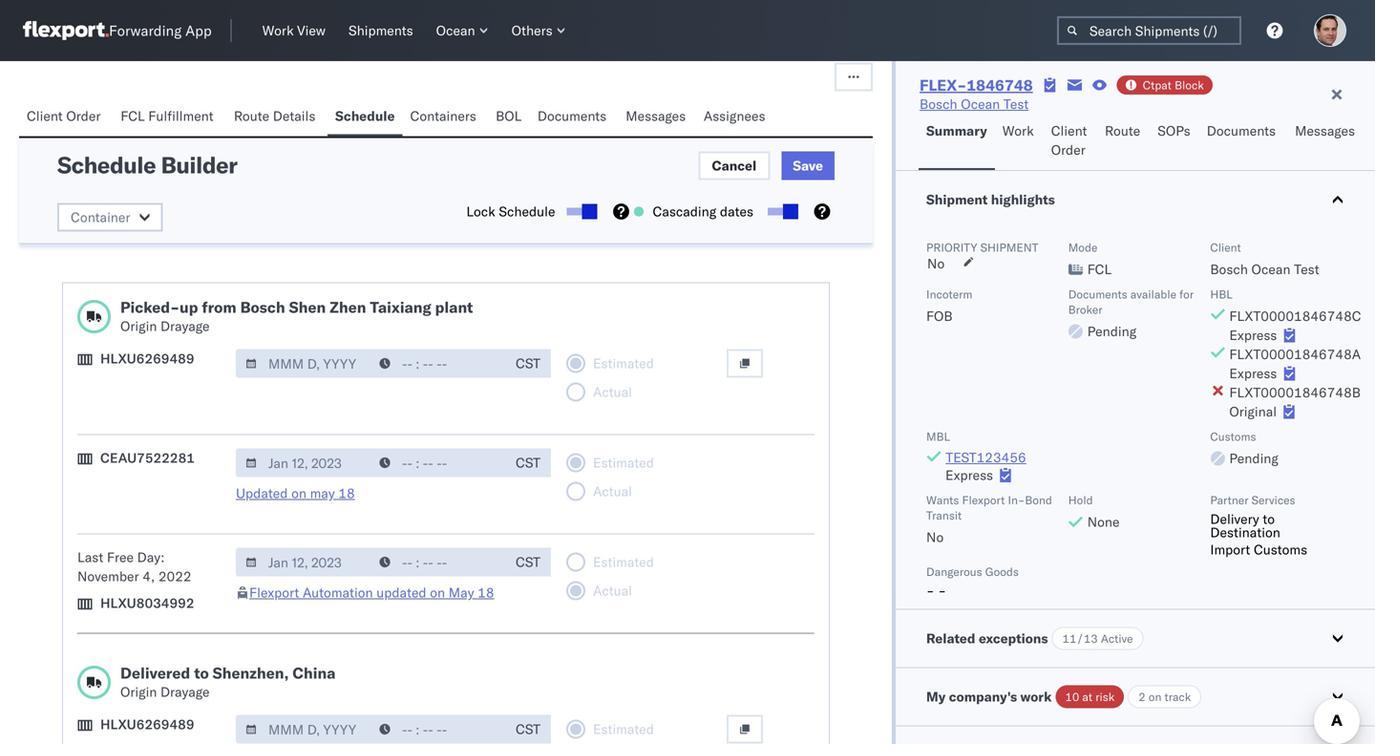 Task type: vqa. For each thing, say whether or not it's contained in the screenshot.


Task type: locate. For each thing, give the bounding box(es) containing it.
work inside the 'work view' link
[[262, 22, 294, 39]]

flxt00001846748c
[[1230, 308, 1362, 324]]

1 vertical spatial work
[[1003, 122, 1035, 139]]

1 vertical spatial drayage
[[161, 684, 210, 700]]

1 vertical spatial ocean
[[962, 96, 1001, 112]]

0 vertical spatial ocean
[[436, 22, 476, 39]]

shipment
[[927, 191, 988, 208]]

client order for client order "button" to the left
[[27, 107, 101, 124]]

express up flxt00001846748a
[[1230, 327, 1278, 344]]

no down priority
[[928, 255, 945, 272]]

documents up the broker
[[1069, 287, 1128, 301]]

hlxu6269489 down "picked-" at the left
[[100, 350, 194, 367]]

customs inside 'partner services delivery to destination import customs dangerous goods - -'
[[1255, 541, 1308, 558]]

1 horizontal spatial to
[[1264, 511, 1276, 527]]

original
[[1230, 403, 1278, 420]]

2 horizontal spatial documents
[[1208, 122, 1277, 139]]

work down the bosch ocean test link in the top of the page
[[1003, 122, 1035, 139]]

bosch up hbl at top
[[1211, 261, 1249, 278]]

client inside client bosch ocean test incoterm fob
[[1211, 240, 1242, 255]]

destination
[[1211, 524, 1281, 541]]

0 vertical spatial drayage
[[161, 318, 210, 334]]

0 horizontal spatial flexport
[[249, 584, 299, 601]]

schedule for schedule builder
[[57, 150, 156, 179]]

express for flxt00001846748c
[[1230, 327, 1278, 344]]

documents right bol button
[[538, 107, 607, 124]]

client down flex
[[27, 107, 63, 124]]

test up flxt00001846748c
[[1295, 261, 1320, 278]]

0 vertical spatial 18
[[339, 485, 355, 502]]

1 vertical spatial no
[[927, 529, 944, 546]]

client right the work button
[[1052, 122, 1088, 139]]

on right 2
[[1149, 690, 1162, 704]]

2 horizontal spatial -
[[939, 582, 947, 599]]

client for rightmost client order "button"
[[1052, 122, 1088, 139]]

1 vertical spatial 1846748
[[967, 75, 1034, 95]]

1 horizontal spatial flexport
[[963, 493, 1006, 507]]

work view
[[262, 22, 326, 39]]

schedule right lock
[[499, 203, 556, 220]]

fcl inside 'button'
[[121, 107, 145, 124]]

cst
[[516, 355, 541, 372], [516, 454, 541, 471], [516, 554, 541, 570], [516, 721, 541, 738]]

pending up services
[[1230, 450, 1279, 467]]

work button
[[995, 114, 1044, 170]]

1846748
[[87, 33, 184, 62], [967, 75, 1034, 95]]

4 mmm d, yyyy text field from the top
[[236, 715, 372, 744]]

schedule right details
[[335, 107, 395, 124]]

flexport left "automation"
[[249, 584, 299, 601]]

hlxu8034992
[[100, 595, 194, 612]]

2 horizontal spatial bosch
[[1211, 261, 1249, 278]]

2 mmm d, yyyy text field from the top
[[236, 449, 372, 477]]

shipment highlights
[[927, 191, 1056, 208]]

1 vertical spatial flexport
[[249, 584, 299, 601]]

4 cst from the top
[[516, 721, 541, 738]]

0 horizontal spatial bosch
[[240, 298, 285, 317]]

0 horizontal spatial pending
[[1088, 323, 1137, 340]]

0 vertical spatial order
[[66, 107, 101, 124]]

to inside 'partner services delivery to destination import customs dangerous goods - -'
[[1264, 511, 1276, 527]]

to inside delivered to shenzhen, china origin drayage
[[194, 664, 209, 683]]

1 -- : -- -- text field from the top
[[370, 349, 505, 378]]

work inside button
[[1003, 122, 1035, 139]]

MMM D, YYYY text field
[[236, 349, 372, 378], [236, 449, 372, 477], [236, 548, 372, 577], [236, 715, 372, 744]]

0 horizontal spatial client order
[[27, 107, 101, 124]]

bol
[[496, 107, 522, 124]]

at
[[1083, 690, 1093, 704]]

client order button
[[19, 99, 113, 136], [1044, 114, 1098, 170]]

plant
[[435, 298, 473, 317]]

fcl down mode
[[1088, 261, 1112, 278]]

no down transit on the right of page
[[927, 529, 944, 546]]

1 vertical spatial pending
[[1230, 450, 1279, 467]]

route inside button
[[1106, 122, 1141, 139]]

1 horizontal spatial client order
[[1052, 122, 1088, 158]]

documents available for broker
[[1069, 287, 1195, 317]]

1 mmm d, yyyy text field from the top
[[236, 349, 372, 378]]

route for route details
[[234, 107, 270, 124]]

1846748 up the bosch ocean test
[[967, 75, 1034, 95]]

route left details
[[234, 107, 270, 124]]

0 horizontal spatial 1846748
[[87, 33, 184, 62]]

hlxu6269489 down delivered
[[100, 716, 194, 733]]

None checkbox
[[768, 208, 795, 215]]

mmm d, yyyy text field up "automation"
[[236, 548, 372, 577]]

0 horizontal spatial client order button
[[19, 99, 113, 136]]

documents inside documents available for broker
[[1069, 287, 1128, 301]]

18
[[339, 485, 355, 502], [478, 584, 495, 601]]

2 hlxu6269489 from the top
[[100, 716, 194, 733]]

18 right may on the bottom of the page
[[478, 584, 495, 601]]

0 horizontal spatial messages
[[626, 107, 686, 124]]

work left view
[[262, 22, 294, 39]]

documents button right bol
[[530, 99, 618, 136]]

0 vertical spatial customs
[[1211, 430, 1257, 444]]

0 horizontal spatial order
[[66, 107, 101, 124]]

2 drayage from the top
[[161, 684, 210, 700]]

1 vertical spatial origin
[[120, 684, 157, 700]]

origin down delivered
[[120, 684, 157, 700]]

drayage down up at the top left of the page
[[161, 318, 210, 334]]

1 vertical spatial express
[[1230, 365, 1278, 382]]

1 vertical spatial on
[[430, 584, 445, 601]]

mmm d, yyyy text field for 2nd -- : -- -- text field from the bottom of the page
[[236, 349, 372, 378]]

drayage
[[161, 318, 210, 334], [161, 684, 210, 700]]

0 vertical spatial -- : -- -- text field
[[370, 349, 505, 378]]

1 horizontal spatial schedule
[[335, 107, 395, 124]]

None checkbox
[[567, 208, 594, 215]]

2 origin from the top
[[120, 684, 157, 700]]

client order right the work button
[[1052, 122, 1088, 158]]

1 vertical spatial fcl
[[1088, 261, 1112, 278]]

order right the work button
[[1052, 141, 1086, 158]]

0 vertical spatial bosch
[[920, 96, 958, 112]]

0 horizontal spatial ocean
[[436, 22, 476, 39]]

mmm d, yyyy text field for 1st -- : -- -- text field from the bottom
[[236, 449, 372, 477]]

delivered
[[120, 664, 190, 683]]

save button
[[782, 151, 835, 180]]

client order
[[27, 107, 101, 124], [1052, 122, 1088, 158]]

on left may
[[292, 485, 307, 502]]

2 vertical spatial schedule
[[499, 203, 556, 220]]

schedule for schedule
[[335, 107, 395, 124]]

customs down the original on the right
[[1211, 430, 1257, 444]]

shipment
[[981, 240, 1039, 255]]

client for client order "button" to the left
[[27, 107, 63, 124]]

route inside button
[[234, 107, 270, 124]]

1 horizontal spatial client
[[1052, 122, 1088, 139]]

client order down flex
[[27, 107, 101, 124]]

origin inside delivered to shenzhen, china origin drayage
[[120, 684, 157, 700]]

1 horizontal spatial order
[[1052, 141, 1086, 158]]

may
[[449, 584, 474, 601]]

fcl left fulfillment
[[121, 107, 145, 124]]

-
[[74, 33, 87, 62], [927, 582, 935, 599], [939, 582, 947, 599]]

express up the original on the right
[[1230, 365, 1278, 382]]

assignees button
[[696, 99, 777, 136]]

0 vertical spatial 1846748
[[87, 33, 184, 62]]

flex-1846748
[[920, 75, 1034, 95]]

lock schedule
[[467, 203, 556, 220]]

1 horizontal spatial 1846748
[[967, 75, 1034, 95]]

0 vertical spatial schedule
[[335, 107, 395, 124]]

to
[[1264, 511, 1276, 527], [194, 664, 209, 683]]

messages for rightmost messages "button"
[[1296, 122, 1356, 139]]

2 vertical spatial ocean
[[1252, 261, 1291, 278]]

client order button up highlights
[[1044, 114, 1098, 170]]

ocean up flxt00001846748c
[[1252, 261, 1291, 278]]

1 vertical spatial hlxu6269489
[[100, 716, 194, 733]]

forwarding app
[[109, 21, 212, 40]]

2 vertical spatial bosch
[[240, 298, 285, 317]]

client up hbl at top
[[1211, 240, 1242, 255]]

2 cst from the top
[[516, 454, 541, 471]]

pending for customs
[[1230, 450, 1279, 467]]

order
[[66, 107, 101, 124], [1052, 141, 1086, 158]]

work for work
[[1003, 122, 1035, 139]]

1 horizontal spatial test
[[1295, 261, 1320, 278]]

1 horizontal spatial work
[[1003, 122, 1035, 139]]

0 vertical spatial origin
[[120, 318, 157, 334]]

0 horizontal spatial documents
[[538, 107, 607, 124]]

messages button
[[618, 99, 696, 136], [1288, 114, 1366, 170]]

1 vertical spatial customs
[[1255, 541, 1308, 558]]

schedule up "container"
[[57, 150, 156, 179]]

11/13
[[1063, 632, 1099, 646]]

0 horizontal spatial test
[[1004, 96, 1029, 112]]

1 hlxu6269489 from the top
[[100, 350, 194, 367]]

bond
[[1026, 493, 1053, 507]]

flexport automation updated on may 18 button
[[249, 584, 495, 601]]

on
[[292, 485, 307, 502], [430, 584, 445, 601], [1149, 690, 1162, 704]]

0 vertical spatial test
[[1004, 96, 1029, 112]]

documents button
[[530, 99, 618, 136], [1200, 114, 1288, 170]]

2 horizontal spatial schedule
[[499, 203, 556, 220]]

flex-
[[920, 75, 967, 95]]

1 horizontal spatial documents
[[1069, 287, 1128, 301]]

free
[[107, 549, 134, 566]]

0 horizontal spatial on
[[292, 485, 307, 502]]

0 vertical spatial on
[[292, 485, 307, 502]]

0 vertical spatial flexport
[[963, 493, 1006, 507]]

1 vertical spatial order
[[1052, 141, 1086, 158]]

-- : -- -- text field
[[370, 349, 505, 378], [370, 449, 505, 477]]

ctpat
[[1144, 78, 1172, 92]]

mmm d, yyyy text field up updated on may 18
[[236, 449, 372, 477]]

last free day: november 4, 2022
[[77, 549, 192, 585]]

0 horizontal spatial work
[[262, 22, 294, 39]]

cst for second -- : -- -- text box from the bottom of the page
[[516, 554, 541, 570]]

my
[[927, 688, 946, 705]]

1846748 left app
[[87, 33, 184, 62]]

2 horizontal spatial client
[[1211, 240, 1242, 255]]

hold
[[1069, 493, 1094, 507]]

partner
[[1211, 493, 1249, 507]]

0 horizontal spatial route
[[234, 107, 270, 124]]

customs down destination
[[1255, 541, 1308, 558]]

0 horizontal spatial messages button
[[618, 99, 696, 136]]

0 vertical spatial hlxu6269489
[[100, 350, 194, 367]]

on for updated
[[292, 485, 307, 502]]

ocean down "flex-1846748"
[[962, 96, 1001, 112]]

work for work view
[[262, 22, 294, 39]]

2 horizontal spatial on
[[1149, 690, 1162, 704]]

to right delivered
[[194, 664, 209, 683]]

1 horizontal spatial route
[[1106, 122, 1141, 139]]

ocean
[[436, 22, 476, 39], [962, 96, 1001, 112], [1252, 261, 1291, 278]]

summary button
[[919, 114, 995, 170]]

0 vertical spatial fcl
[[121, 107, 145, 124]]

1 vertical spatial test
[[1295, 261, 1320, 278]]

order down flex - 1846748
[[66, 107, 101, 124]]

0 vertical spatial pending
[[1088, 323, 1137, 340]]

on left may on the bottom of the page
[[430, 584, 445, 601]]

1 vertical spatial -- : -- -- text field
[[370, 715, 505, 744]]

-- : -- -- text field
[[370, 548, 505, 577], [370, 715, 505, 744]]

ocean right shipments
[[436, 22, 476, 39]]

container
[[71, 209, 130, 226]]

ocean inside client bosch ocean test incoterm fob
[[1252, 261, 1291, 278]]

schedule inside button
[[335, 107, 395, 124]]

may
[[310, 485, 335, 502]]

3 mmm d, yyyy text field from the top
[[236, 548, 372, 577]]

route left sops
[[1106, 122, 1141, 139]]

ceau7522281
[[100, 450, 195, 466]]

dangerous
[[927, 565, 983, 579]]

0 vertical spatial express
[[1230, 327, 1278, 344]]

0 vertical spatial to
[[1264, 511, 1276, 527]]

0 vertical spatial no
[[928, 255, 945, 272]]

no
[[928, 255, 945, 272], [927, 529, 944, 546]]

10 at risk
[[1066, 690, 1115, 704]]

pending
[[1088, 323, 1137, 340], [1230, 450, 1279, 467]]

1 vertical spatial schedule
[[57, 150, 156, 179]]

documents right sops
[[1208, 122, 1277, 139]]

track
[[1165, 690, 1192, 704]]

test inside the bosch ocean test link
[[1004, 96, 1029, 112]]

express down test123456 on the right bottom
[[946, 467, 994, 484]]

1 vertical spatial to
[[194, 664, 209, 683]]

messages
[[626, 107, 686, 124], [1296, 122, 1356, 139]]

drayage inside delivered to shenzhen, china origin drayage
[[161, 684, 210, 700]]

origin
[[120, 318, 157, 334], [120, 684, 157, 700]]

route details
[[234, 107, 316, 124]]

1 horizontal spatial bosch
[[920, 96, 958, 112]]

updated
[[236, 485, 288, 502]]

client order button down flex
[[19, 99, 113, 136]]

flexport left the in-
[[963, 493, 1006, 507]]

bosch right from
[[240, 298, 285, 317]]

mmm d, yyyy text field down china
[[236, 715, 372, 744]]

0 horizontal spatial fcl
[[121, 107, 145, 124]]

18 right may
[[339, 485, 355, 502]]

origin down "picked-" at the left
[[120, 318, 157, 334]]

updated on may 18
[[236, 485, 355, 502]]

drayage down delivered
[[161, 684, 210, 700]]

0 horizontal spatial client
[[27, 107, 63, 124]]

0 horizontal spatial documents button
[[530, 99, 618, 136]]

flexport inside wants flexport in-bond transit no
[[963, 493, 1006, 507]]

bosch down flex-
[[920, 96, 958, 112]]

1 horizontal spatial messages
[[1296, 122, 1356, 139]]

1 vertical spatial -- : -- -- text field
[[370, 449, 505, 477]]

drayage inside picked-up from bosch shen zhen taixiang plant origin drayage
[[161, 318, 210, 334]]

1 horizontal spatial 18
[[478, 584, 495, 601]]

1 vertical spatial 18
[[478, 584, 495, 601]]

2 horizontal spatial ocean
[[1252, 261, 1291, 278]]

0 horizontal spatial -
[[74, 33, 87, 62]]

1 origin from the top
[[120, 318, 157, 334]]

updated
[[377, 584, 427, 601]]

1 horizontal spatial messages button
[[1288, 114, 1366, 170]]

2 vertical spatial on
[[1149, 690, 1162, 704]]

3 cst from the top
[[516, 554, 541, 570]]

flex-1846748 link
[[920, 75, 1034, 95]]

pending down the broker
[[1088, 323, 1137, 340]]

test up the work button
[[1004, 96, 1029, 112]]

documents button right sops
[[1200, 114, 1288, 170]]

1 cst from the top
[[516, 355, 541, 372]]

0 horizontal spatial schedule
[[57, 150, 156, 179]]

mmm d, yyyy text field down picked-up from bosch shen zhen taixiang plant origin drayage on the left top of the page
[[236, 349, 372, 378]]

ctpat block
[[1144, 78, 1205, 92]]

to down services
[[1264, 511, 1276, 527]]

0 vertical spatial work
[[262, 22, 294, 39]]

1 horizontal spatial pending
[[1230, 450, 1279, 467]]

0 vertical spatial -- : -- -- text field
[[370, 548, 505, 577]]

express for flxt00001846748a
[[1230, 365, 1278, 382]]

1 drayage from the top
[[161, 318, 210, 334]]

priority
[[927, 240, 978, 255]]

1 horizontal spatial fcl
[[1088, 261, 1112, 278]]

0 horizontal spatial to
[[194, 664, 209, 683]]

1 vertical spatial bosch
[[1211, 261, 1249, 278]]



Task type: describe. For each thing, give the bounding box(es) containing it.
work view link
[[255, 18, 334, 43]]

ocean button
[[429, 18, 497, 43]]

cancel button
[[699, 151, 770, 180]]

flxt00001846748b
[[1230, 384, 1362, 401]]

client bosch ocean test incoterm fob
[[927, 240, 1320, 324]]

shenzhen,
[[213, 664, 289, 683]]

details
[[273, 107, 316, 124]]

mmm d, yyyy text field for second -- : -- -- text box from the bottom of the page
[[236, 548, 372, 577]]

hlxu6269489 for 2nd -- : -- -- text field from the bottom of the page
[[100, 350, 194, 367]]

work
[[1021, 688, 1052, 705]]

delivery
[[1211, 511, 1260, 527]]

flexport. image
[[23, 21, 109, 40]]

containers button
[[403, 99, 488, 136]]

hlxu6269489 for 1st -- : -- -- text box from the bottom of the page
[[100, 716, 194, 733]]

lock
[[467, 203, 496, 220]]

cascading
[[653, 203, 717, 220]]

bosch ocean test link
[[920, 95, 1029, 114]]

flexport automation updated on may 18
[[249, 584, 495, 601]]

partner services delivery to destination import customs dangerous goods - -
[[927, 493, 1308, 599]]

fob
[[927, 308, 953, 324]]

bol button
[[488, 99, 530, 136]]

china
[[293, 664, 336, 683]]

0 horizontal spatial 18
[[339, 485, 355, 502]]

1 horizontal spatial client order button
[[1044, 114, 1098, 170]]

in-
[[1009, 493, 1026, 507]]

test123456
[[946, 449, 1027, 466]]

picked-up from bosch shen zhen taixiang plant origin drayage
[[120, 298, 473, 334]]

2022
[[158, 568, 192, 585]]

client order for rightmost client order "button"
[[1052, 122, 1088, 158]]

sops button
[[1151, 114, 1200, 170]]

zhen
[[330, 298, 366, 317]]

1 horizontal spatial documents button
[[1200, 114, 1288, 170]]

none
[[1088, 514, 1120, 530]]

exceptions
[[979, 630, 1049, 647]]

block
[[1175, 78, 1205, 92]]

2 -- : -- -- text field from the top
[[370, 715, 505, 744]]

cst for 1st -- : -- -- text box from the bottom of the page
[[516, 721, 541, 738]]

view
[[297, 22, 326, 39]]

import
[[1211, 541, 1251, 558]]

test123456 button
[[946, 449, 1027, 466]]

shipments
[[349, 22, 413, 39]]

documents for documents button to the left
[[538, 107, 607, 124]]

mbl
[[927, 430, 951, 444]]

dates
[[720, 203, 754, 220]]

my company's work
[[927, 688, 1052, 705]]

messages for the leftmost messages "button"
[[626, 107, 686, 124]]

no inside wants flexport in-bond transit no
[[927, 529, 944, 546]]

save
[[793, 157, 824, 174]]

2 on track
[[1139, 690, 1192, 704]]

shen
[[289, 298, 326, 317]]

1 horizontal spatial on
[[430, 584, 445, 601]]

summary
[[927, 122, 988, 139]]

bosch inside picked-up from bosch shen zhen taixiang plant origin drayage
[[240, 298, 285, 317]]

day:
[[137, 549, 165, 566]]

fcl for fcl
[[1088, 261, 1112, 278]]

fcl for fcl fulfillment
[[121, 107, 145, 124]]

2
[[1139, 690, 1146, 704]]

on for 2
[[1149, 690, 1162, 704]]

1 -- : -- -- text field from the top
[[370, 548, 505, 577]]

ocean inside "button"
[[436, 22, 476, 39]]

builder
[[161, 150, 237, 179]]

picked-
[[120, 298, 180, 317]]

last
[[77, 549, 103, 566]]

documents for the rightmost documents button
[[1208, 122, 1277, 139]]

flex
[[19, 33, 74, 62]]

others
[[512, 22, 553, 39]]

up
[[180, 298, 198, 317]]

shipments link
[[341, 18, 421, 43]]

hbl
[[1211, 287, 1233, 301]]

test inside client bosch ocean test incoterm fob
[[1295, 261, 1320, 278]]

route for route
[[1106, 122, 1141, 139]]

flxt00001846748a
[[1230, 346, 1362, 363]]

wants
[[927, 493, 960, 507]]

route details button
[[226, 99, 328, 136]]

delivered to shenzhen, china origin drayage
[[120, 664, 336, 700]]

1 horizontal spatial -
[[927, 582, 935, 599]]

forwarding app link
[[23, 21, 212, 40]]

assignees
[[704, 107, 766, 124]]

mmm d, yyyy text field for 1st -- : -- -- text box from the bottom of the page
[[236, 715, 372, 744]]

cst for 2nd -- : -- -- text field from the bottom of the page
[[516, 355, 541, 372]]

bosch inside client bosch ocean test incoterm fob
[[1211, 261, 1249, 278]]

route button
[[1098, 114, 1151, 170]]

related
[[927, 630, 976, 647]]

schedule builder
[[57, 150, 237, 179]]

Search Shipments (/) text field
[[1058, 16, 1242, 45]]

origin inside picked-up from bosch shen zhen taixiang plant origin drayage
[[120, 318, 157, 334]]

fulfillment
[[148, 107, 214, 124]]

related exceptions
[[927, 630, 1049, 647]]

cst for 1st -- : -- -- text field from the bottom
[[516, 454, 541, 471]]

transit
[[927, 508, 963, 523]]

november
[[77, 568, 139, 585]]

from
[[202, 298, 237, 317]]

priority shipment
[[927, 240, 1039, 255]]

bosch ocean test
[[920, 96, 1029, 112]]

2 -- : -- -- text field from the top
[[370, 449, 505, 477]]

company's
[[950, 688, 1018, 705]]

available
[[1131, 287, 1177, 301]]

pending for documents available for broker
[[1088, 323, 1137, 340]]

wants flexport in-bond transit no
[[927, 493, 1053, 546]]

goods
[[986, 565, 1020, 579]]

documents for documents available for broker
[[1069, 287, 1128, 301]]

container button
[[57, 203, 163, 232]]

1 horizontal spatial ocean
[[962, 96, 1001, 112]]

others button
[[504, 18, 574, 43]]

automation
[[303, 584, 373, 601]]

fcl fulfillment button
[[113, 99, 226, 136]]

broker
[[1069, 302, 1103, 317]]

app
[[186, 21, 212, 40]]

services
[[1252, 493, 1296, 507]]

2 vertical spatial express
[[946, 467, 994, 484]]



